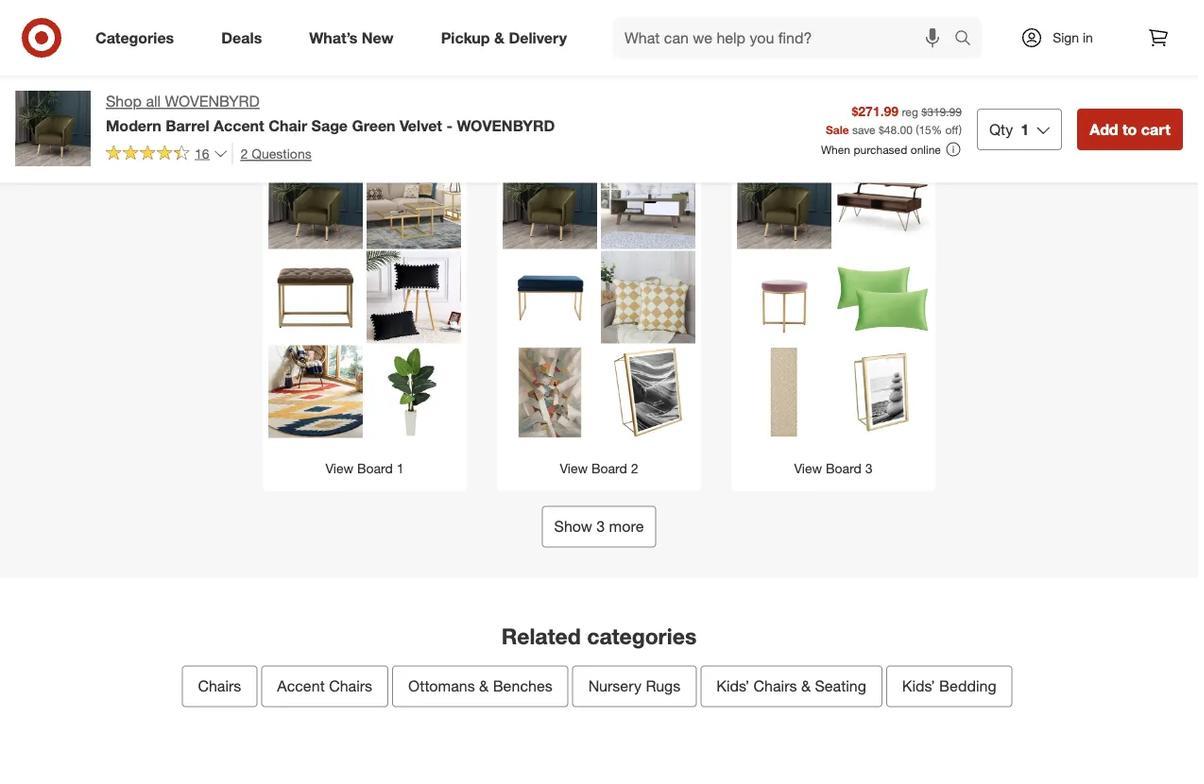 Task type: vqa. For each thing, say whether or not it's contained in the screenshot.
to in button
yes



Task type: describe. For each thing, give the bounding box(es) containing it.
30.5" decorative pillowtop ottoman - wovenbyrd image
[[503, 251, 597, 345]]

show 3 more button
[[542, 506, 656, 548]]

16
[[195, 145, 209, 161]]

accent inside "link"
[[277, 677, 325, 695]]

board for 3
[[826, 460, 862, 476]]

2 questions link
[[232, 143, 312, 164]]

ottomans
[[408, 677, 475, 695]]

add to cart button
[[1077, 109, 1183, 150]]

$271.99 reg $319.99 sale save $ 48.00 ( 15 % off )
[[826, 102, 962, 136]]

complete
[[502, 110, 558, 127]]

shop all wovenbyrd modern barrel accent chair sage green velvet - wovenbyrd
[[106, 92, 555, 134]]

nursery rugs
[[588, 677, 681, 695]]

a
[[491, 110, 499, 127]]

24&#34; button tufted metal ottoman light brown faux leather - wovenbyrd image
[[268, 251, 363, 345]]

3 inside button
[[865, 460, 873, 476]]

categories
[[95, 28, 174, 47]]

1 chairs from the left
[[198, 677, 241, 695]]

modern barrel accent chair sage green velvet - wovenbyrd image for view board 3
[[737, 156, 831, 251]]

categories
[[587, 623, 697, 650]]

view board 1
[[325, 460, 404, 476]]

our
[[611, 110, 631, 127]]

search button
[[946, 17, 991, 62]]

sign in link
[[1004, 17, 1122, 59]]

show 3 more
[[554, 517, 644, 536]]

2 questions
[[241, 145, 312, 161]]

to inside find the perfect way to style it build a complete set with our inspiration boards
[[660, 78, 681, 105]]

0 horizontal spatial wovenbyrd
[[165, 92, 260, 111]]

benches
[[493, 677, 552, 695]]

new
[[362, 28, 394, 47]]

related
[[501, 623, 581, 650]]

3 inside button
[[596, 517, 605, 536]]

delivery
[[509, 28, 567, 47]]

in
[[1083, 29, 1093, 46]]

trinity 2 pieces embroidered decorative throw pillow covers with checkered design, beige, 20 x 20-inch image
[[601, 251, 695, 345]]

save
[[852, 122, 875, 136]]

view board 2 button
[[497, 147, 701, 491]]

kids' for kids' chairs & seating
[[716, 677, 749, 695]]

4&#39;x6&#39; gray abstract loomed area rug - safavieh image
[[503, 345, 597, 440]]

What can we help you find? suggestions appear below search field
[[613, 17, 959, 59]]

)
[[959, 122, 962, 136]]

chair
[[268, 116, 307, 134]]

nearly natural 4.5' travelers palm artificial tree in white planter image
[[367, 345, 461, 440]]

lecce coffee table dark brown/white - boahaus image
[[601, 156, 695, 251]]

$271.99
[[852, 102, 899, 119]]

48.00
[[884, 122, 913, 136]]

online
[[911, 142, 941, 156]]

2 inside the '2 questions' 'link'
[[241, 145, 248, 161]]

it
[[743, 78, 756, 105]]

board for 2
[[591, 460, 627, 476]]

the
[[493, 78, 526, 105]]

15
[[919, 122, 931, 136]]

modern barrel accent chair sage green velvet - wovenbyrd image for view board 2
[[503, 156, 597, 251]]

beige/brown solid woven runner 2'4"x12' - safavieh image
[[737, 345, 831, 440]]

0 vertical spatial 1
[[1021, 120, 1029, 138]]

accent chairs
[[277, 677, 372, 695]]

build
[[458, 110, 488, 127]]

shop
[[106, 92, 142, 111]]

view board 2
[[560, 460, 638, 476]]

rugs
[[646, 677, 681, 695]]

kids' chairs & seating link
[[700, 665, 882, 707]]

add to cart
[[1090, 120, 1171, 138]]

boards
[[699, 110, 740, 127]]

more
[[609, 517, 644, 536]]

pickup
[[441, 28, 490, 47]]

deals link
[[205, 17, 286, 59]]

style
[[687, 78, 737, 105]]

1 inside button
[[397, 460, 404, 476]]

kids' bedding
[[902, 677, 996, 695]]

bedding
[[939, 677, 996, 695]]

view board 3
[[794, 460, 873, 476]]

metal two-tier glass top gold coffee table - henn&hart image
[[367, 156, 461, 251]]

2 horizontal spatial &
[[801, 677, 811, 695]]

deals
[[221, 28, 262, 47]]

velvet
[[400, 116, 442, 134]]

pickup & delivery
[[441, 28, 567, 47]]

what's
[[309, 28, 358, 47]]

view board 3 button
[[731, 147, 935, 491]]

pickup & delivery link
[[425, 17, 591, 59]]

seating
[[815, 677, 866, 695]]

qty
[[989, 120, 1013, 138]]

perfect
[[532, 78, 607, 105]]

show
[[554, 517, 592, 536]]

chairs for kids' chairs & seating
[[754, 677, 797, 695]]

to inside button
[[1122, 120, 1137, 138]]

what's new
[[309, 28, 394, 47]]

cart
[[1141, 120, 1171, 138]]

search
[[946, 30, 991, 49]]

unique bargains velvet modern solid couch sofa home decorative pillow covers green 12" x 20" 2 pcs image
[[835, 251, 930, 345]]



Task type: locate. For each thing, give the bounding box(es) containing it.
1 right qty
[[1021, 120, 1029, 138]]

board
[[357, 460, 393, 476], [591, 460, 627, 476], [826, 460, 862, 476]]

kids' left bedding
[[902, 677, 935, 695]]

view
[[325, 460, 353, 476], [560, 460, 588, 476], [794, 460, 822, 476]]

& left benches
[[479, 677, 489, 695]]

& for delivery
[[494, 28, 505, 47]]

7&#39;x7&#39; round holden geometric design area rug ivory/multi round - safavieh image
[[268, 345, 363, 440]]

chairs inside "link"
[[329, 677, 372, 695]]

wovenbyrd
[[165, 92, 260, 111], [457, 116, 555, 134]]

trinity 2 pieces velvet throw pillow covers with pom pom design, black, 12 x 20 inches image
[[367, 251, 461, 345]]

2 horizontal spatial chairs
[[754, 677, 797, 695]]

1 horizontal spatial 3
[[865, 460, 873, 476]]

0 horizontal spatial chairs
[[198, 677, 241, 695]]

3 left more
[[596, 517, 605, 536]]

categories link
[[79, 17, 198, 59]]

-
[[446, 116, 453, 134]]

wire frame matte gold - stonebriar collection image
[[835, 345, 930, 440]]

0 horizontal spatial board
[[357, 460, 393, 476]]

2 horizontal spatial board
[[826, 460, 862, 476]]

view board 1 button
[[263, 147, 467, 491]]

accent inside shop all wovenbyrd modern barrel accent chair sage green velvet - wovenbyrd
[[214, 116, 264, 134]]

& right the pickup at top
[[494, 28, 505, 47]]

kids' right rugs
[[716, 677, 749, 695]]

related categories
[[501, 623, 697, 650]]

board down nearly natural 4.5' travelers palm artificial tree in white planter image
[[357, 460, 393, 476]]

2 left questions
[[241, 145, 248, 161]]

1 vertical spatial accent
[[277, 677, 325, 695]]

1 horizontal spatial view
[[560, 460, 588, 476]]

3 view from the left
[[794, 460, 822, 476]]

&
[[494, 28, 505, 47], [479, 677, 489, 695], [801, 677, 811, 695]]

sign in
[[1053, 29, 1093, 46]]

when purchased online
[[821, 142, 941, 156]]

view inside view board 2 'button'
[[560, 460, 588, 476]]

modern barrel accent chair sage green velvet - wovenbyrd image
[[268, 156, 363, 251], [503, 156, 597, 251], [737, 156, 831, 251]]

view inside view board 3 button
[[794, 460, 822, 476]]

kids'
[[716, 677, 749, 695], [902, 677, 935, 695]]

0 vertical spatial 2
[[241, 145, 248, 161]]

1 horizontal spatial board
[[591, 460, 627, 476]]

& for benches
[[479, 677, 489, 695]]

what's new link
[[293, 17, 417, 59]]

modern
[[106, 116, 161, 134]]

ottomans & benches link
[[392, 665, 569, 707]]

1 vertical spatial 2
[[631, 460, 638, 476]]

48&#34; moreno solid mango wood lift top coffee table umber brown - wyndenhall image
[[835, 156, 930, 251]]

to up inspiration
[[660, 78, 681, 105]]

0 horizontal spatial 3
[[596, 517, 605, 536]]

view inside view board 1 button
[[325, 460, 353, 476]]

1 horizontal spatial modern barrel accent chair sage green velvet - wovenbyrd image
[[503, 156, 597, 251]]

2 modern barrel accent chair sage green velvet - wovenbyrd image from the left
[[503, 156, 597, 251]]

view for view board 2
[[560, 460, 588, 476]]

nursery
[[588, 677, 642, 695]]

0 vertical spatial 3
[[865, 460, 873, 476]]

2 inside view board 2 'button'
[[631, 460, 638, 476]]

accent up the '2 questions' 'link'
[[214, 116, 264, 134]]

view for view board 1
[[325, 460, 353, 476]]

1 vertical spatial 1
[[397, 460, 404, 476]]

0 horizontal spatial to
[[660, 78, 681, 105]]

find
[[442, 78, 487, 105]]

to right add
[[1122, 120, 1137, 138]]

modern barrel accent chair sage green velvet - wovenbyrd image for view board 1
[[268, 156, 363, 251]]

0 horizontal spatial accent
[[214, 116, 264, 134]]

0 horizontal spatial kids'
[[716, 677, 749, 695]]

2 horizontal spatial modern barrel accent chair sage green velvet - wovenbyrd image
[[737, 156, 831, 251]]

1 vertical spatial 3
[[596, 517, 605, 536]]

modern barrel accent chair sage green velvet - wovenbyrd image down 'when'
[[737, 156, 831, 251]]

board inside button
[[357, 460, 393, 476]]

0 horizontal spatial 2
[[241, 145, 248, 161]]

view down beige/brown solid woven runner 2'4"x12' - safavieh image
[[794, 460, 822, 476]]

view up 'show'
[[560, 460, 588, 476]]

& left seating
[[801, 677, 811, 695]]

3 down wire frame matte gold - stonebriar collection image
[[865, 460, 873, 476]]

sale
[[826, 122, 849, 136]]

1 horizontal spatial 1
[[1021, 120, 1029, 138]]

wovenbyrd down the
[[457, 116, 555, 134]]

1 horizontal spatial chairs
[[329, 677, 372, 695]]

1 board from the left
[[357, 460, 393, 476]]

image of modern barrel accent chair sage green velvet - wovenbyrd image
[[15, 91, 91, 166]]

barrel
[[166, 116, 209, 134]]

board inside 'button'
[[591, 460, 627, 476]]

0 vertical spatial to
[[660, 78, 681, 105]]

green
[[352, 116, 396, 134]]

board up show 3 more
[[591, 460, 627, 476]]

0 horizontal spatial modern barrel accent chair sage green velvet - wovenbyrd image
[[268, 156, 363, 251]]

1 horizontal spatial kids'
[[902, 677, 935, 695]]

18&#34; round ottoman with metal base pink velvet - wovenbyrd image
[[737, 251, 831, 345]]

1 horizontal spatial to
[[1122, 120, 1137, 138]]

way
[[613, 78, 654, 105]]

1 view from the left
[[325, 460, 353, 476]]

2 kids' from the left
[[902, 677, 935, 695]]

kids' for kids' bedding
[[902, 677, 935, 695]]

questions
[[252, 145, 312, 161]]

nursery rugs link
[[572, 665, 697, 707]]

$
[[879, 122, 884, 136]]

view down 7&#39;x7&#39; round holden geometric design area rug ivory/multi round - safavieh image at the left
[[325, 460, 353, 476]]

1 horizontal spatial &
[[494, 28, 505, 47]]

1 modern barrel accent chair sage green velvet - wovenbyrd image from the left
[[268, 156, 363, 251]]

board for 1
[[357, 460, 393, 476]]

1 horizontal spatial accent
[[277, 677, 325, 695]]

1 kids' from the left
[[716, 677, 749, 695]]

2 chairs from the left
[[329, 677, 372, 695]]

$319.99
[[922, 104, 962, 119]]

sage
[[311, 116, 348, 134]]

1 horizontal spatial wovenbyrd
[[457, 116, 555, 134]]

3 board from the left
[[826, 460, 862, 476]]

%
[[931, 122, 942, 136]]

set
[[561, 110, 579, 127]]

1 vertical spatial wovenbyrd
[[457, 116, 555, 134]]

1
[[1021, 120, 1029, 138], [397, 460, 404, 476]]

1 vertical spatial to
[[1122, 120, 1137, 138]]

sign
[[1053, 29, 1079, 46]]

3
[[865, 460, 873, 476], [596, 517, 605, 536]]

board down wire frame matte gold - stonebriar collection image
[[826, 460, 862, 476]]

2
[[241, 145, 248, 161], [631, 460, 638, 476]]

3 modern barrel accent chair sage green velvet - wovenbyrd image from the left
[[737, 156, 831, 251]]

modern barrel accent chair sage green velvet - wovenbyrd image down sage
[[268, 156, 363, 251]]

to
[[660, 78, 681, 105], [1122, 120, 1137, 138]]

off
[[945, 122, 959, 136]]

chairs for accent chairs
[[329, 677, 372, 695]]

accent right chairs link
[[277, 677, 325, 695]]

kids' chairs & seating
[[716, 677, 866, 695]]

qty 1
[[989, 120, 1029, 138]]

0 vertical spatial accent
[[214, 116, 264, 134]]

1 down nearly natural 4.5' travelers palm artificial tree in white planter image
[[397, 460, 404, 476]]

2 up more
[[631, 460, 638, 476]]

3 chairs from the left
[[754, 677, 797, 695]]

0 vertical spatial wovenbyrd
[[165, 92, 260, 111]]

2 view from the left
[[560, 460, 588, 476]]

1 horizontal spatial 2
[[631, 460, 638, 476]]

2 horizontal spatial view
[[794, 460, 822, 476]]

when
[[821, 142, 850, 156]]

with
[[583, 110, 608, 127]]

8&#34; x 10&#34; wire frame gold - stonebriar collection image
[[601, 345, 695, 440]]

0 horizontal spatial view
[[325, 460, 353, 476]]

inspiration
[[634, 110, 695, 127]]

add
[[1090, 120, 1118, 138]]

all
[[146, 92, 161, 111]]

reg
[[902, 104, 918, 119]]

16 link
[[106, 143, 228, 166]]

modern barrel accent chair sage green velvet - wovenbyrd image down "complete"
[[503, 156, 597, 251]]

0 horizontal spatial &
[[479, 677, 489, 695]]

wovenbyrd up barrel
[[165, 92, 260, 111]]

accent
[[214, 116, 264, 134], [277, 677, 325, 695]]

2 board from the left
[[591, 460, 627, 476]]

ottomans & benches
[[408, 677, 552, 695]]

kids' bedding link
[[886, 665, 1013, 707]]

accent chairs link
[[261, 665, 388, 707]]

find the perfect way to style it build a complete set with our inspiration boards
[[442, 78, 756, 127]]

0 horizontal spatial 1
[[397, 460, 404, 476]]

(
[[916, 122, 919, 136]]

chairs
[[198, 677, 241, 695], [329, 677, 372, 695], [754, 677, 797, 695]]

purchased
[[854, 142, 907, 156]]

chairs link
[[182, 665, 257, 707]]

view for view board 3
[[794, 460, 822, 476]]

board inside button
[[826, 460, 862, 476]]



